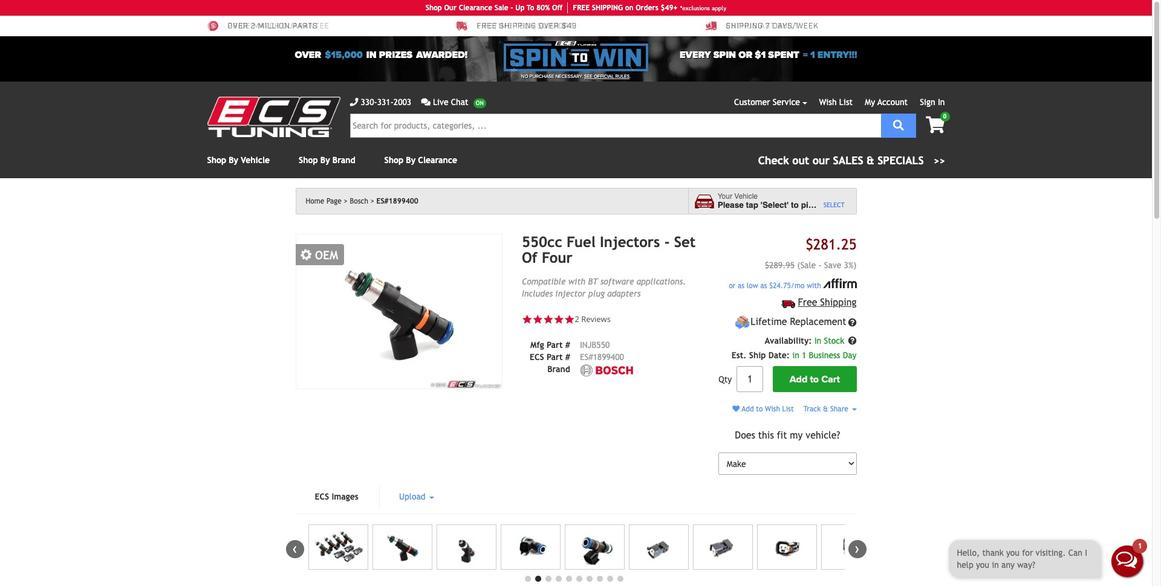 Task type: vqa. For each thing, say whether or not it's contained in the screenshot.
the leftmost Vehicle
yes



Task type: describe. For each thing, give the bounding box(es) containing it.
live
[[433, 97, 448, 107]]

apply
[[712, 5, 726, 11]]

add to wish list link
[[733, 405, 794, 414]]

sign in link
[[920, 97, 945, 107]]

1 vertical spatial 2
[[575, 314, 579, 325]]

injb550 ecs part #
[[530, 341, 610, 362]]

shop by clearance
[[384, 155, 457, 165]]

over for over 2 million parts
[[228, 22, 248, 31]]

adapters
[[607, 289, 641, 299]]

share
[[830, 405, 848, 414]]

shipping
[[499, 22, 536, 31]]

$15,000
[[325, 49, 363, 61]]

sale
[[495, 4, 508, 12]]

off
[[552, 4, 563, 12]]

1 vertical spatial 1
[[802, 351, 806, 361]]

over $15,000 in prizes
[[295, 49, 413, 61]]

your vehicle please tap 'select' to pick a vehicle
[[718, 192, 855, 210]]

over
[[539, 22, 560, 31]]

by for brand
[[320, 155, 330, 165]]

with inside compatible with bt software applications. includes injector plug adapters
[[568, 277, 586, 287]]

injb550
[[580, 341, 610, 350]]

1 vertical spatial shipping
[[820, 297, 857, 309]]

match
[[253, 22, 280, 31]]

est.
[[732, 351, 747, 361]]

injector
[[555, 289, 586, 299]]

lifetime for lifetime tech support
[[477, 22, 513, 31]]

guarantee
[[282, 22, 329, 31]]

sales
[[833, 154, 863, 167]]

ecs tuning image
[[207, 97, 340, 137]]

1 horizontal spatial or
[[739, 49, 753, 61]]

shop for shop by vehicle
[[207, 155, 226, 165]]

or as low as $/mo with 
			 - affirm financing (opens in modal) element
[[719, 279, 857, 292]]

add for add to wish list
[[742, 405, 754, 414]]

parts
[[292, 22, 318, 31]]

bosch
[[350, 197, 368, 206]]

entry!!!
[[818, 49, 857, 61]]

phone image
[[350, 98, 358, 106]]

2 reviews link
[[575, 314, 611, 325]]

qty
[[719, 375, 732, 385]]

brand for es# 1899400 brand
[[547, 365, 570, 375]]

necessary.
[[555, 74, 583, 79]]

part inside injb550 ecs part #
[[547, 353, 563, 362]]

bosch image
[[580, 364, 633, 377]]

shop our clearance sale - up to 80% off
[[426, 4, 563, 12]]

cart
[[821, 374, 840, 386]]

shop for shop by brand
[[299, 155, 318, 165]]

over 2 million parts
[[228, 22, 318, 31]]

our
[[444, 4, 457, 12]]

0 vertical spatial -
[[511, 4, 513, 12]]

ecs inside injb550 ecs part #
[[530, 353, 544, 362]]

shop for shop our clearance sale - up to 80% off
[[426, 4, 442, 12]]

shop by brand link
[[299, 155, 355, 165]]

applications.
[[637, 277, 686, 287]]

lifetime tech support link
[[456, 21, 574, 31]]

free
[[573, 4, 590, 12]]

of
[[522, 249, 537, 266]]

=
[[803, 49, 808, 61]]

free for free shipping over $49
[[477, 22, 497, 31]]

0 link
[[916, 112, 950, 135]]

four
[[542, 249, 573, 266]]

orders
[[636, 4, 659, 12]]

0 vertical spatial in
[[366, 49, 377, 61]]

injectors
[[600, 233, 660, 250]]

to
[[527, 4, 534, 12]]

1 as from the left
[[738, 282, 745, 290]]

to for add to wish list
[[756, 405, 763, 414]]

sales & specials
[[833, 154, 924, 167]]

add to cart
[[790, 374, 840, 386]]

pick
[[801, 201, 818, 210]]

enthusiast
[[726, 22, 775, 31]]

Search text field
[[350, 114, 881, 138]]

track & share
[[804, 405, 851, 414]]

compatible with bt software applications. includes injector plug adapters
[[522, 277, 686, 299]]

software
[[600, 277, 634, 287]]

est. ship date: in 1 business day
[[732, 351, 857, 361]]

0 vertical spatial vehicle
[[241, 155, 270, 165]]

over for over $15,000 in prizes
[[295, 49, 321, 61]]

mfg
[[530, 341, 544, 350]]

see
[[584, 74, 593, 79]]

1 vertical spatial or
[[729, 282, 736, 290]]

es# 1899400 brand
[[547, 353, 624, 375]]

my account
[[865, 97, 908, 107]]

550cc fuel injectors - set of four
[[522, 233, 696, 266]]

days/week
[[773, 22, 819, 31]]

to inside 'your vehicle please tap 'select' to pick a vehicle'
[[791, 201, 799, 210]]

$1
[[755, 49, 766, 61]]

free ship ping on orders $49+ *exclusions apply
[[573, 4, 726, 12]]

sign in
[[920, 97, 945, 107]]

# inside injb550 ecs part #
[[565, 353, 570, 362]]

official
[[594, 74, 614, 79]]

date:
[[769, 351, 790, 361]]

does
[[735, 430, 755, 442]]

select link
[[824, 200, 845, 210]]

3%)
[[844, 261, 857, 271]]

1 # from the top
[[565, 341, 570, 350]]

upload
[[399, 492, 428, 502]]

ecs images link
[[295, 485, 378, 509]]

2 vertical spatial -
[[819, 261, 822, 271]]

question circle image
[[848, 337, 857, 346]]

2 reviews
[[575, 314, 611, 325]]

customer service
[[734, 97, 800, 107]]

spin
[[714, 49, 736, 61]]

by for clearance
[[406, 155, 416, 165]]

free shipping image
[[782, 300, 795, 308]]

330-331-2003 link
[[350, 96, 411, 109]]

330-
[[361, 97, 377, 107]]

ship
[[749, 351, 766, 361]]

4 star image from the left
[[554, 314, 564, 325]]

2003
[[394, 97, 411, 107]]

1 horizontal spatial wish
[[819, 97, 837, 107]]

includes
[[522, 289, 553, 299]]

0
[[943, 113, 947, 120]]

vehicle inside 'your vehicle please tap 'select' to pick a vehicle'
[[734, 192, 758, 201]]

million
[[258, 22, 290, 31]]

0 horizontal spatial list
[[782, 405, 794, 414]]

price
[[228, 22, 251, 31]]

heart image
[[733, 406, 740, 413]]



Task type: locate. For each thing, give the bounding box(es) containing it.
1 by from the left
[[229, 155, 238, 165]]

shop for shop by clearance
[[384, 155, 403, 165]]

0 horizontal spatial by
[[229, 155, 238, 165]]

list
[[839, 97, 853, 107], [782, 405, 794, 414]]

1 horizontal spatial in
[[792, 351, 799, 361]]

2 as from the left
[[760, 282, 767, 290]]

0 horizontal spatial add
[[742, 405, 754, 414]]

my
[[865, 97, 875, 107]]

0 horizontal spatial or
[[729, 282, 736, 290]]

does this fit my vehicle?
[[735, 430, 840, 442]]

1 vertical spatial &
[[823, 405, 828, 414]]

- inside 550cc fuel injectors - set of four
[[664, 233, 670, 250]]

1 vertical spatial free
[[798, 297, 817, 309]]

1 vertical spatial part
[[547, 353, 563, 362]]

comments image
[[421, 98, 431, 106]]

0 vertical spatial or
[[739, 49, 753, 61]]

0 vertical spatial #
[[565, 341, 570, 350]]

every
[[680, 49, 711, 61]]

service
[[773, 97, 800, 107]]

in down availability:
[[792, 351, 799, 361]]

wish up this
[[765, 405, 780, 414]]

in
[[366, 49, 377, 61], [792, 351, 799, 361]]

as left low
[[738, 282, 745, 290]]

clearance inside shop our clearance sale - up to 80% off link
[[459, 4, 492, 12]]

clearance up es#1899400
[[418, 155, 457, 165]]

star image
[[522, 314, 532, 325], [532, 314, 543, 325], [543, 314, 554, 325], [554, 314, 564, 325]]

0 horizontal spatial brand
[[333, 155, 355, 165]]

clearance for our
[[459, 4, 492, 12]]

vehicle up tap
[[734, 192, 758, 201]]

lifetime down 'free shipping' image
[[751, 317, 787, 328]]

by for vehicle
[[229, 155, 238, 165]]

1 vertical spatial -
[[664, 233, 670, 250]]

2 by from the left
[[320, 155, 330, 165]]

$49+
[[661, 4, 678, 12]]

0 horizontal spatial to
[[756, 405, 763, 414]]

1 right =
[[810, 49, 815, 61]]

add
[[790, 374, 808, 386], [742, 405, 754, 414]]

0 vertical spatial clearance
[[459, 4, 492, 12]]

0 horizontal spatial shipping
[[726, 22, 763, 31]]

wish list
[[819, 97, 853, 107]]

over left the match on the left
[[228, 22, 248, 31]]

0 horizontal spatial lifetime
[[477, 22, 513, 31]]

spent
[[768, 49, 799, 61]]

by down the ecs tuning image
[[229, 155, 238, 165]]

1 horizontal spatial list
[[839, 97, 853, 107]]

built
[[777, 22, 799, 31]]

1 horizontal spatial brand
[[547, 365, 570, 375]]

select
[[824, 201, 845, 209]]

over down guarantee
[[295, 49, 321, 61]]

0 horizontal spatial in
[[815, 336, 821, 346]]

by
[[229, 155, 238, 165], [320, 155, 330, 165], [406, 155, 416, 165]]

0 vertical spatial 1
[[810, 49, 815, 61]]

with up injector
[[568, 277, 586, 287]]

as left $
[[760, 282, 767, 290]]

0 horizontal spatial over
[[228, 22, 248, 31]]

1 vertical spatial in
[[815, 336, 821, 346]]

1 horizontal spatial &
[[867, 154, 874, 167]]

brand up the page
[[333, 155, 355, 165]]

2 # from the top
[[565, 353, 570, 362]]

0 horizontal spatial free
[[477, 22, 497, 31]]

search image
[[893, 119, 904, 130]]

set
[[674, 233, 696, 250]]

in left prizes
[[366, 49, 377, 61]]

1 down availability: in stock
[[802, 351, 806, 361]]

& for sales
[[867, 154, 874, 167]]

customer
[[734, 97, 770, 107]]

1 horizontal spatial shipping
[[820, 297, 857, 309]]

0 horizontal spatial 1
[[802, 351, 806, 361]]

brand inside 'es# 1899400 brand'
[[547, 365, 570, 375]]

my account link
[[865, 97, 908, 107]]

over 2 million parts link
[[207, 21, 318, 31]]

0 horizontal spatial ecs
[[315, 492, 329, 502]]

0 vertical spatial over
[[228, 22, 248, 31]]

ecs down mfg
[[530, 353, 544, 362]]

ship
[[592, 4, 607, 12]]

$289.95
[[765, 261, 795, 271]]

0 vertical spatial add
[[790, 374, 808, 386]]

wish list link
[[819, 97, 853, 107]]

2 horizontal spatial by
[[406, 155, 416, 165]]

or left low
[[729, 282, 736, 290]]

track & share button
[[804, 405, 857, 414]]

images
[[332, 492, 359, 502]]

upload button
[[380, 485, 453, 509]]

& right "track"
[[823, 405, 828, 414]]

# left es#
[[565, 353, 570, 362]]

1 horizontal spatial 2
[[575, 314, 579, 325]]

with right /mo
[[807, 282, 821, 290]]

no purchase necessary. see official rules .
[[521, 74, 631, 79]]

1 horizontal spatial by
[[320, 155, 330, 165]]

1 horizontal spatial 1
[[810, 49, 815, 61]]

1 part from the top
[[547, 341, 563, 350]]

clearance right our
[[459, 4, 492, 12]]

lifetime for lifetime replacement
[[751, 317, 787, 328]]

0 horizontal spatial vehicle
[[241, 155, 270, 165]]

add right heart icon
[[742, 405, 754, 414]]

1 vertical spatial brand
[[547, 365, 570, 375]]

replacement
[[790, 317, 846, 328]]

bosch link
[[350, 197, 374, 206]]

0 vertical spatial to
[[791, 201, 799, 210]]

2 horizontal spatial to
[[810, 374, 819, 386]]

availability: in stock
[[765, 336, 847, 346]]

0 horizontal spatial -
[[511, 4, 513, 12]]

330-331-2003
[[361, 97, 411, 107]]

3 by from the left
[[406, 155, 416, 165]]

save
[[824, 261, 842, 271]]

$49
[[562, 22, 577, 31]]

in for sign
[[938, 97, 945, 107]]

7
[[766, 22, 770, 31]]

star image left star image
[[543, 314, 554, 325]]

shipping left the 7
[[726, 22, 763, 31]]

None text field
[[737, 367, 763, 393]]

1 horizontal spatial lifetime
[[751, 317, 787, 328]]

live chat
[[433, 97, 469, 107]]

1 horizontal spatial to
[[791, 201, 799, 210]]

every spin or $1 spent = 1 entry!!!
[[680, 49, 857, 61]]

# up 'es# 1899400 brand'
[[565, 341, 570, 350]]

as
[[738, 282, 745, 290], [760, 282, 767, 290]]

free for free shipping
[[798, 297, 817, 309]]

live chat link
[[421, 96, 486, 109]]

brand
[[333, 155, 355, 165], [547, 365, 570, 375]]

1 vertical spatial vehicle
[[734, 192, 758, 201]]

0 vertical spatial part
[[547, 341, 563, 350]]

shop by vehicle
[[207, 155, 270, 165]]

0 vertical spatial 2
[[251, 22, 256, 31]]

0 vertical spatial ecs
[[530, 353, 544, 362]]

1 star image from the left
[[522, 314, 532, 325]]

vehicle
[[241, 155, 270, 165], [734, 192, 758, 201]]

to inside button
[[810, 374, 819, 386]]

business
[[809, 351, 840, 361]]

list left my on the top of page
[[839, 97, 853, 107]]

price match guarantee
[[228, 22, 329, 31]]

1 vertical spatial to
[[810, 374, 819, 386]]

‹
[[292, 541, 297, 557]]

0 horizontal spatial clearance
[[418, 155, 457, 165]]

80%
[[537, 4, 550, 12]]

star image up mfg
[[522, 314, 532, 325]]

0 vertical spatial in
[[938, 97, 945, 107]]

0 vertical spatial shipping
[[726, 22, 763, 31]]

24.75
[[773, 282, 791, 290]]

2 star image from the left
[[532, 314, 543, 325]]

'select'
[[761, 201, 789, 210]]

2 vertical spatial to
[[756, 405, 763, 414]]

star image down includes
[[532, 314, 543, 325]]

to right heart icon
[[756, 405, 763, 414]]

question circle image
[[848, 319, 857, 327]]

1 vertical spatial clearance
[[418, 155, 457, 165]]

1 vertical spatial list
[[782, 405, 794, 414]]

your
[[718, 192, 732, 201]]

tap
[[746, 201, 758, 210]]

- left save at top right
[[819, 261, 822, 271]]

low
[[747, 282, 758, 290]]

- left set
[[664, 233, 670, 250]]

0 horizontal spatial with
[[568, 277, 586, 287]]

see official rules link
[[584, 73, 630, 80]]

shopping cart image
[[926, 117, 945, 134]]

2 part from the top
[[547, 353, 563, 362]]

brand for shop by brand
[[333, 155, 355, 165]]

add for add to cart
[[790, 374, 808, 386]]

lifetime down shop our clearance sale - up to 80% off
[[477, 22, 513, 31]]

1 vertical spatial lifetime
[[751, 317, 787, 328]]

$289.95 (sale - save 3%)
[[765, 261, 857, 271]]

& for track
[[823, 405, 828, 414]]

star image
[[564, 314, 575, 325]]

in right sign
[[938, 97, 945, 107]]

ecs left images
[[315, 492, 329, 502]]

0 horizontal spatial in
[[366, 49, 377, 61]]

free
[[477, 22, 497, 31], [798, 297, 817, 309]]

0 horizontal spatial 2
[[251, 22, 256, 31]]

1899400
[[593, 353, 624, 362]]

1 horizontal spatial ecs
[[530, 353, 544, 362]]

1 horizontal spatial free
[[798, 297, 817, 309]]

0 horizontal spatial wish
[[765, 405, 780, 414]]

1 horizontal spatial -
[[664, 233, 670, 250]]

add inside add to cart button
[[790, 374, 808, 386]]

1 vertical spatial in
[[792, 351, 799, 361]]

free right 'free shipping' image
[[798, 297, 817, 309]]

0 horizontal spatial as
[[738, 282, 745, 290]]

to for add to cart
[[810, 374, 819, 386]]

add down est. ship date: in 1 business day
[[790, 374, 808, 386]]

1 horizontal spatial clearance
[[459, 4, 492, 12]]

this product is lifetime replacement eligible image
[[735, 315, 750, 330]]

with inside or as low as $/mo with 
			 - affirm financing (opens in modal) element
[[807, 282, 821, 290]]

ecs tuning 'spin to win' contest logo image
[[504, 41, 648, 71]]

.
[[630, 74, 631, 79]]

ecs
[[530, 353, 544, 362], [315, 492, 329, 502]]

1 vertical spatial #
[[565, 353, 570, 362]]

by up es#1899400
[[406, 155, 416, 165]]

*exclusions apply link
[[680, 3, 726, 12]]

lifetime replacement
[[751, 317, 846, 328]]

0 vertical spatial wish
[[819, 97, 837, 107]]

1 horizontal spatial with
[[807, 282, 821, 290]]

over
[[228, 22, 248, 31], [295, 49, 321, 61]]

list left "track"
[[782, 405, 794, 414]]

in up the business
[[815, 336, 821, 346]]

2 horizontal spatial -
[[819, 261, 822, 271]]

or
[[739, 49, 753, 61], [729, 282, 736, 290]]

es#1899400 - injb550 - 550cc fuel injectors - set of four - compatible with bt software applications. includes injector plug adapters - bosch - audi volkswagen mini image
[[295, 234, 503, 390], [308, 525, 368, 570], [372, 525, 432, 570], [436, 525, 496, 570], [500, 525, 561, 570], [565, 525, 625, 570], [629, 525, 689, 570], [693, 525, 753, 570], [757, 525, 817, 570], [821, 525, 881, 570]]

1 vertical spatial over
[[295, 49, 321, 61]]

add to cart button
[[773, 367, 857, 393]]

support
[[538, 22, 574, 31]]

0 vertical spatial brand
[[333, 155, 355, 165]]

3 star image from the left
[[543, 314, 554, 325]]

1 horizontal spatial as
[[760, 282, 767, 290]]

vehicle?
[[806, 430, 840, 442]]

0 vertical spatial free
[[477, 22, 497, 31]]

1 horizontal spatial in
[[938, 97, 945, 107]]

shop by clearance link
[[384, 155, 457, 165]]

1 horizontal spatial add
[[790, 374, 808, 386]]

day
[[843, 351, 857, 361]]

specials
[[878, 154, 924, 167]]

shop by brand
[[299, 155, 355, 165]]

1 horizontal spatial over
[[295, 49, 321, 61]]

0 vertical spatial &
[[867, 154, 874, 167]]

wish right service
[[819, 97, 837, 107]]

in
[[938, 97, 945, 107], [815, 336, 821, 346]]

part
[[547, 341, 563, 350], [547, 353, 563, 362]]

es#1899400
[[377, 197, 418, 206]]

& right "sales"
[[867, 154, 874, 167]]

home
[[306, 197, 324, 206]]

- left 'up'
[[511, 4, 513, 12]]

free down shop our clearance sale - up to 80% off
[[477, 22, 497, 31]]

0 vertical spatial lifetime
[[477, 22, 513, 31]]

in for availability:
[[815, 336, 821, 346]]

this
[[758, 430, 774, 442]]

sales & specials link
[[758, 152, 945, 169]]

star image up mfg part #
[[554, 314, 564, 325]]

shipping 7 days/week link
[[706, 21, 819, 31]]

shop
[[426, 4, 442, 12], [207, 155, 226, 165], [299, 155, 318, 165], [384, 155, 403, 165]]

to left cart
[[810, 374, 819, 386]]

brand down injb550 ecs part #
[[547, 365, 570, 375]]

shipping up question circle image
[[820, 297, 857, 309]]

0 horizontal spatial &
[[823, 405, 828, 414]]

clearance for by
[[418, 155, 457, 165]]

part down mfg part #
[[547, 353, 563, 362]]

1 vertical spatial ecs
[[315, 492, 329, 502]]

by up home page link
[[320, 155, 330, 165]]

vehicle down the ecs tuning image
[[241, 155, 270, 165]]

reviews
[[581, 314, 611, 325]]

1 vertical spatial add
[[742, 405, 754, 414]]

0 vertical spatial list
[[839, 97, 853, 107]]

to left pick
[[791, 201, 799, 210]]

part right mfg
[[547, 341, 563, 350]]

enthusiast built link
[[706, 21, 799, 31]]

or left the $1 on the top right of the page
[[739, 49, 753, 61]]

1 horizontal spatial vehicle
[[734, 192, 758, 201]]

1 vertical spatial wish
[[765, 405, 780, 414]]

customer service button
[[734, 96, 807, 109]]



